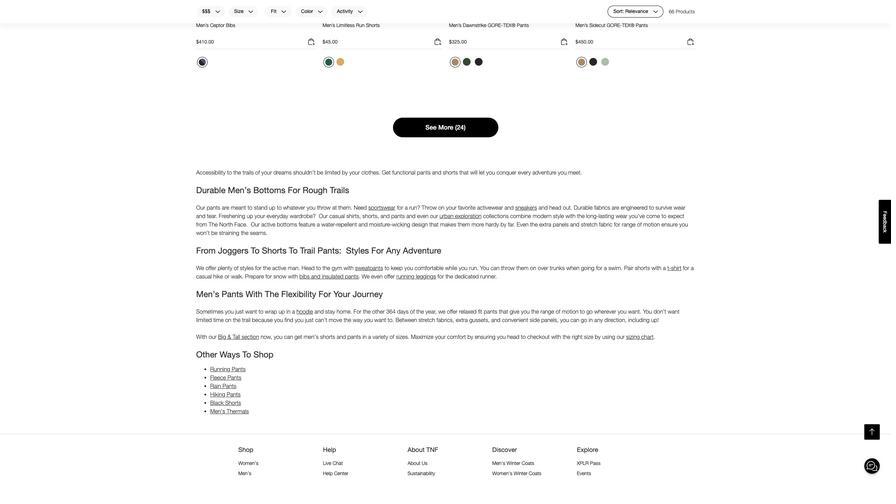 Task type: locate. For each thing, give the bounding box(es) containing it.
3 men's from the left
[[449, 22, 462, 28]]

0 horizontal spatial offer
[[206, 265, 216, 271]]

1 almond butter radio from the left
[[450, 57, 460, 67]]

fit button
[[264, 6, 292, 18]]

pants down relevance at the right top of page
[[636, 22, 648, 28]]

almond butter radio for $325.00
[[450, 57, 460, 67]]

and right bibs
[[311, 273, 320, 279]]

motion up the right
[[562, 308, 578, 315]]

e up b
[[882, 217, 888, 219]]

1 horizontal spatial range
[[622, 221, 636, 227]]

0 horizontal spatial be
[[211, 230, 217, 236]]

don't
[[654, 308, 666, 315]]

1 horizontal spatial want
[[374, 317, 386, 323]]

1 vertical spatial offer
[[384, 273, 395, 279]]

stretch
[[581, 221, 597, 227], [418, 317, 435, 323]]

can
[[491, 265, 499, 271], [570, 317, 579, 323], [284, 334, 293, 340]]

clothes.
[[361, 169, 380, 175]]

2 vertical spatial offer
[[447, 308, 458, 315]]

1 vertical spatial extra
[[456, 317, 468, 323]]

Online Ceramics Forest Fern radio
[[323, 57, 334, 67]]

a inside for a casual hike or walk. prepare for snow with
[[691, 265, 694, 271]]

our for north
[[251, 221, 260, 227]]

bibs and insulated pants link
[[299, 273, 359, 279]]

winter up women's winter coats at the bottom right of the page
[[507, 460, 520, 466]]

are inside and head out. durable fabrics are engineered to survive wear and tear. freshening up your everyday wardrobe?  our casual shirts, shorts, and pants and even our
[[612, 204, 619, 211]]

1 vertical spatial them
[[516, 265, 529, 271]]

1 men's from the left
[[196, 22, 209, 28]]

to left stand
[[248, 204, 252, 211]]

range inside collections combine modern style with the long-lasting wear you've come to expect from the north face.  our active bottoms feature a water-repellent and moisture-wicking design that makes them more hardy by far. even the extra panels and stretch fabric for range of motion ensure you won't be straining the seams.
[[622, 221, 636, 227]]

our up seams.
[[251, 221, 260, 227]]

men's limitless run shorts image
[[323, 0, 442, 17]]

1 vertical spatial limited
[[196, 317, 212, 323]]

convenient
[[502, 317, 528, 323]]

2 horizontal spatial that
[[499, 308, 508, 315]]

we down from
[[196, 265, 204, 271]]

limited down sometimes
[[196, 317, 212, 323]]

extra inside collections combine modern style with the long-lasting wear you've come to expect from the north face.  our active bottoms feature a water-repellent and moisture-wicking design that makes them more hardy by far. even the extra panels and stretch fabric for range of motion ensure you won't be straining the seams.
[[539, 221, 551, 227]]

$410.00 button
[[196, 38, 316, 49]]

$choose color$ option group
[[323, 56, 346, 70], [449, 56, 485, 70], [575, 56, 611, 70]]

that
[[459, 169, 469, 175], [429, 221, 439, 227], [499, 308, 508, 315]]

f
[[882, 211, 888, 214]]

0 horizontal spatial on
[[225, 317, 231, 323]]

our inside collections combine modern style with the long-lasting wear you've come to expect from the north face.  our active bottoms feature a water-repellent and moisture-wicking design that makes them more hardy by far. even the extra panels and stretch fabric for range of motion ensure you won't be straining the seams.
[[251, 221, 260, 227]]

Pine Needle radio
[[461, 56, 472, 67]]

0 vertical spatial you
[[480, 265, 489, 271]]

0 vertical spatial about
[[408, 446, 425, 453]]

1 horizontal spatial with
[[245, 289, 263, 299]]

1 vertical spatial casual
[[196, 273, 212, 279]]

gore- for dawnstrike
[[488, 22, 503, 28]]

0 horizontal spatial durable
[[196, 185, 226, 195]]

on right time
[[225, 317, 231, 323]]

t-
[[667, 265, 671, 271]]

up for stand
[[269, 204, 275, 211]]

extra down modern
[[539, 221, 551, 227]]

about for about us
[[408, 460, 420, 466]]

wrap
[[265, 308, 277, 315]]

pants
[[517, 22, 529, 28], [636, 22, 648, 28], [222, 289, 243, 299], [232, 366, 246, 372], [227, 374, 241, 381], [222, 383, 236, 389], [227, 391, 241, 397]]

1 horizontal spatial our
[[430, 213, 438, 219]]

$choose color$ option group down $450.00 on the top right of page
[[575, 56, 611, 70]]

1 horizontal spatial just
[[305, 317, 314, 323]]

1 vertical spatial shorts
[[262, 245, 287, 255]]

to left trail
[[289, 245, 298, 255]]

we offer plenty of styles for the active man. head to the gym with sweatpants to keep you comfortable while you run. you can throw them on over trunks when going for a swim. pair shorts with a t-shirt
[[196, 265, 681, 271]]

for up whatever at top
[[288, 185, 300, 195]]

runner.
[[480, 273, 497, 279]]

1 horizontal spatial motion
[[643, 221, 660, 227]]

go
[[586, 308, 593, 315], [581, 317, 587, 323]]

winter for women's
[[514, 470, 527, 476]]

gore- inside 'button'
[[607, 22, 622, 28]]

2 gore- from the left
[[607, 22, 622, 28]]

2 $choose color$ option group from the left
[[449, 56, 485, 70]]

and up modern
[[539, 204, 548, 211]]

just inside and stay home. for the other 364 days of the year, we offer relaxed fit pants that give you the range of motion to go wherever you want. you don't want limited time on the trail because you find you just can't move the way you want to. between stretch fabrics, extra gussets, and convenient side panels, you can go in any direction, including up!
[[305, 317, 314, 323]]

the left seams.
[[241, 230, 248, 236]]

k
[[882, 230, 888, 233]]

you inside and stay home. for the other 364 days of the year, we offer relaxed fit pants that give you the range of motion to go wherever you want. you don't want limited time on the trail because you find you just can't move the way you want to. between stretch fabrics, extra gussets, and convenient side panels, you can go in any direction, including up!
[[643, 308, 652, 315]]

on inside and stay home. for the other 364 days of the year, we offer relaxed fit pants that give you the range of motion to go wherever you want. you don't want limited time on the trail because you find you just can't move the way you want to. between stretch fabrics, extra gussets, and convenient side panels, you can go in any direction, including up!
[[225, 317, 231, 323]]

them.
[[338, 204, 352, 211]]

motion inside collections combine modern style with the long-lasting wear you've come to expect from the north face.  our active bottoms feature a water-repellent and moisture-wicking design that makes them more hardy by far. even the extra panels and stretch fabric for range of motion ensure you won't be straining the seams.
[[643, 221, 660, 227]]

in left variety
[[363, 334, 367, 340]]

you left find
[[274, 317, 283, 323]]

3 $choose color$ option group from the left
[[575, 56, 611, 70]]

moisture-
[[369, 221, 392, 227]]

2 almond butter radio from the left
[[576, 57, 587, 67]]

with inside for a casual hike or walk. prepare for snow with
[[288, 273, 298, 279]]

0 horizontal spatial extra
[[456, 317, 468, 323]]

1 vertical spatial .
[[654, 334, 655, 340]]

range down you've
[[622, 221, 636, 227]]

1 e from the top
[[882, 214, 888, 217]]

1 horizontal spatial limited
[[325, 169, 340, 175]]

2 horizontal spatial offer
[[447, 308, 458, 315]]

0 vertical spatial shorts
[[366, 22, 380, 28]]

head down convenient on the right bottom of page
[[507, 334, 519, 340]]

offer
[[206, 265, 216, 271], [384, 273, 395, 279], [447, 308, 458, 315]]

men's inside 'button'
[[575, 22, 588, 28]]

when
[[566, 265, 579, 271]]

0 horizontal spatial up
[[247, 213, 253, 219]]

1 vertical spatial wear
[[616, 213, 627, 219]]

for inside collections combine modern style with the long-lasting wear you've come to expect from the north face.  our active bottoms feature a water-repellent and moisture-wicking design that makes them more hardy by far. even the extra panels and stretch fabric for range of motion ensure you won't be straining the seams.
[[614, 221, 620, 227]]

stretch inside collections combine modern style with the long-lasting wear you've come to expect from the north face.  our active bottoms feature a water-repellent and moisture-wicking design that makes them more hardy by far. even the extra panels and stretch fabric for range of motion ensure you won't be straining the seams.
[[581, 221, 597, 227]]

1 horizontal spatial women's
[[492, 470, 512, 476]]

. down 'up!'
[[654, 334, 655, 340]]

tex® inside button
[[503, 22, 515, 28]]

wear inside collections combine modern style with the long-lasting wear you've come to expect from the north face.  our active bottoms feature a water-repellent and moisture-wicking design that makes them more hardy by far. even the extra panels and stretch fabric for range of motion ensure you won't be straining the seams.
[[616, 213, 627, 219]]

color button
[[295, 6, 328, 18]]

and down move
[[337, 334, 346, 340]]

1 tex® from the left
[[503, 22, 515, 28]]

0 vertical spatial .
[[359, 273, 360, 279]]

Misty Sage radio
[[599, 56, 611, 67]]

in left any
[[589, 317, 593, 323]]

0 vertical spatial durable
[[196, 185, 226, 195]]

wear inside and head out. durable fabrics are engineered to survive wear and tear. freshening up your everyday wardrobe?  our casual shirts, shorts, and pants and even our
[[674, 204, 685, 211]]

2 about from the top
[[408, 460, 420, 466]]

accessibility to the trails of your dreams shouldn't be limited by your clothes. get functional pants and shorts that will let you conquer every adventure you meet.
[[196, 169, 582, 175]]

to right ways
[[242, 349, 251, 359]]

1 horizontal spatial our
[[251, 221, 260, 227]]

your left comfort
[[435, 334, 446, 340]]

extra down relaxed
[[456, 317, 468, 323]]

1 vertical spatial just
[[305, 317, 314, 323]]

on
[[438, 204, 444, 211], [530, 265, 536, 271], [225, 317, 231, 323]]

women's down men's winter coats link
[[492, 470, 512, 476]]

0 horizontal spatial tex®
[[503, 22, 515, 28]]

Almond Butter radio
[[450, 57, 460, 67], [576, 57, 587, 67]]

2 tex® from the left
[[622, 22, 634, 28]]

you
[[486, 169, 495, 175], [558, 169, 567, 175], [307, 204, 315, 211], [679, 221, 688, 227], [404, 265, 413, 271], [459, 265, 468, 271], [225, 308, 234, 315], [521, 308, 530, 315], [618, 308, 626, 315], [274, 317, 283, 323], [295, 317, 304, 323], [364, 317, 373, 323], [560, 317, 569, 323], [274, 334, 282, 340], [497, 334, 506, 340]]

help center link
[[323, 470, 348, 476]]

1 vertical spatial shorts
[[635, 265, 650, 271]]

range
[[622, 221, 636, 227], [540, 308, 554, 315]]

stretch inside and stay home. for the other 364 days of the year, we offer relaxed fit pants that give you the range of motion to go wherever you want. you don't want limited time on the trail because you find you just can't move the way you want to. between stretch fabrics, extra gussets, and convenient side panels, you can go in any direction, including up!
[[418, 317, 435, 323]]

out.
[[563, 204, 572, 211]]

find
[[285, 317, 293, 323]]

tnf black radio right pine needle image
[[473, 56, 484, 67]]

that inside and stay home. for the other 364 days of the year, we offer relaxed fit pants that give you the range of motion to go wherever you want. you don't want limited time on the trail because you find you just can't move the way you want to. between stretch fabrics, extra gussets, and convenient side panels, you can go in any direction, including up!
[[499, 308, 508, 315]]

whatever
[[283, 204, 305, 211]]

with down the out.
[[566, 213, 575, 219]]

with
[[566, 213, 575, 219], [344, 265, 354, 271], [651, 265, 661, 271], [288, 273, 298, 279], [551, 334, 561, 340]]

fabrics
[[594, 204, 610, 211]]

extra
[[539, 221, 551, 227], [456, 317, 468, 323]]

coats down men's winter coats
[[529, 470, 541, 476]]

men's inside running pants fleece pants rain pants hiking pants black shorts men's thermals
[[210, 408, 225, 414]]

coats
[[522, 460, 534, 466], [529, 470, 541, 476]]

men's for men's limitless run shorts
[[323, 22, 335, 28]]

pants inside and stay home. for the other 364 days of the year, we offer relaxed fit pants that give you the range of motion to go wherever you want. you don't want limited time on the trail because you find you just can't move the way you want to. between stretch fabrics, extra gussets, and convenient side panels, you can go in any direction, including up!
[[484, 308, 497, 315]]

men's down discover
[[492, 460, 505, 466]]

Summit Gold radio
[[335, 56, 346, 67]]

by up trails
[[342, 169, 348, 175]]

our
[[430, 213, 438, 219], [209, 334, 217, 340], [617, 334, 625, 340]]

for right fabric
[[614, 221, 620, 227]]

1 vertical spatial help
[[323, 470, 333, 476]]

1 vertical spatial on
[[530, 265, 536, 271]]

almond butter radio left tnf black image
[[576, 57, 587, 67]]

1 about from the top
[[408, 446, 425, 453]]

move
[[329, 317, 342, 323]]

your left clothes. at the top left of page
[[349, 169, 360, 175]]

0 horizontal spatial our
[[209, 334, 217, 340]]

1 gore- from the left
[[488, 22, 503, 28]]

0 vertical spatial shop
[[253, 349, 273, 359]]

run?
[[409, 204, 420, 211]]

active inside collections combine modern style with the long-lasting wear you've come to expect from the north face.  our active bottoms feature a water-repellent and moisture-wicking design that makes them more hardy by far. even the extra panels and stretch fabric for range of motion ensure you won't be straining the seams.
[[261, 221, 275, 227]]

get
[[382, 169, 391, 175]]

coats for women's winter coats
[[529, 470, 541, 476]]

fabric
[[599, 221, 612, 227]]

winter down men's winter coats link
[[514, 470, 527, 476]]

leggings
[[416, 273, 436, 279]]

of up panels,
[[556, 308, 560, 315]]

shop down now, at the bottom left of the page
[[253, 349, 273, 359]]

functional
[[392, 169, 415, 175]]

men's for men's pants with the flexibility for your journey
[[196, 289, 219, 299]]

1 vertical spatial motion
[[562, 308, 578, 315]]

66 products status
[[669, 6, 695, 18]]

for down we offer plenty of styles for the active man. head to the gym with sweatpants to keep you comfortable while you run. you can throw them on over trunks when going for a swim. pair shorts with a t-shirt
[[438, 273, 444, 279]]

stretch down the year,
[[418, 317, 435, 323]]

0 vertical spatial coats
[[522, 460, 534, 466]]

misty sage image
[[601, 58, 609, 66]]

men's inside button
[[323, 22, 335, 28]]

0 horizontal spatial them
[[458, 221, 470, 227]]

we down sweatpants
[[362, 273, 370, 279]]

shorts for to
[[262, 245, 287, 255]]

pants inside button
[[517, 22, 529, 28]]

men's sidecut gore-tex® pants
[[575, 22, 648, 28]]

up right wrap
[[279, 308, 285, 315]]

limited inside and stay home. for the other 364 days of the year, we offer relaxed fit pants that give you the range of motion to go wherever you want. you don't want limited time on the trail because you find you just can't move the way you want to. between stretch fabrics, extra gussets, and convenient side panels, you can go in any direction, including up!
[[196, 317, 212, 323]]

even inside and head out. durable fabrics are engineered to survive wear and tear. freshening up your everyday wardrobe?  our casual shirts, shorts, and pants and even our
[[417, 213, 428, 219]]

0 horizontal spatial shorts
[[320, 334, 335, 340]]

active up "snow"
[[272, 265, 286, 271]]

can up runner.
[[491, 265, 499, 271]]

1 horizontal spatial tnf black radio
[[587, 56, 599, 67]]

2 horizontal spatial $choose color$ option group
[[575, 56, 611, 70]]

1 vertical spatial coats
[[529, 470, 541, 476]]

our right using
[[617, 334, 625, 340]]

live
[[323, 460, 331, 466]]

trail
[[300, 245, 315, 255]]

0 vertical spatial go
[[586, 308, 593, 315]]

explore
[[577, 446, 598, 453]]

relevance
[[625, 8, 648, 14]]

range inside and stay home. for the other 364 days of the year, we offer relaxed fit pants that give you the range of motion to go wherever you want. you don't want limited time on the trail because you find you just can't move the way you want to. between stretch fabrics, extra gussets, and convenient side panels, you can go in any direction, including up!
[[540, 308, 554, 315]]

0 vertical spatial help
[[323, 446, 336, 453]]

0 horizontal spatial can
[[284, 334, 293, 340]]

keep
[[391, 265, 403, 271]]

0 vertical spatial motion
[[643, 221, 660, 227]]

to inside and head out. durable fabrics are engineered to survive wear and tear. freshening up your everyday wardrobe?  our casual shirts, shorts, and pants and even our
[[649, 204, 654, 211]]

0 vertical spatial can
[[491, 265, 499, 271]]

the down home.
[[344, 317, 351, 323]]

1 help from the top
[[323, 446, 336, 453]]

sometimes you just want to wrap up in a hoodie
[[196, 308, 313, 315]]

help up live
[[323, 446, 336, 453]]

pants down running pants link
[[227, 374, 241, 381]]

2 horizontal spatial can
[[570, 317, 579, 323]]

with inside collections combine modern style with the long-lasting wear you've come to expect from the north face.  our active bottoms feature a water-repellent and moisture-wicking design that makes them more hardy by far. even the extra panels and stretch fabric for range of motion ensure you won't be straining the seams.
[[566, 213, 575, 219]]

engineered
[[621, 204, 648, 211]]

men's dawnstrike gore-tex® pants button
[[449, 22, 529, 35]]

0 vertical spatial just
[[235, 308, 244, 315]]

0 horizontal spatial even
[[371, 273, 383, 279]]

$choose color$ option group for $325.00
[[449, 56, 485, 70]]

2 horizontal spatial our
[[319, 213, 328, 219]]

2 help from the top
[[323, 470, 333, 476]]

durable up long-
[[574, 204, 593, 211]]

on left over in the right of the page
[[530, 265, 536, 271]]

0 horizontal spatial tnf black radio
[[473, 56, 484, 67]]

from joggers to shorts to trail pants:  styles for any adventure
[[196, 245, 441, 255]]

dreams
[[273, 169, 292, 175]]

variety
[[373, 334, 388, 340]]

with right gym
[[344, 265, 354, 271]]

$choose color$ option group for $450.00
[[575, 56, 611, 70]]

xplr
[[577, 460, 589, 466]]

throw left at
[[317, 204, 331, 211]]

to inside collections combine modern style with the long-lasting wear you've come to expect from the north face.  our active bottoms feature a water-repellent and moisture-wicking design that makes them more hardy by far. even the extra panels and stretch fabric for range of motion ensure you won't be straining the seams.
[[662, 213, 666, 219]]

2 horizontal spatial up
[[279, 308, 285, 315]]

and head out. durable fabrics are engineered to survive wear and tear. freshening up your everyday wardrobe?  our casual shirts, shorts, and pants and even our
[[196, 204, 685, 219]]

$410.00
[[196, 39, 214, 45]]

any
[[594, 317, 603, 323]]

2 men's from the left
[[323, 22, 335, 28]]

sneakers link
[[515, 204, 537, 211]]

pants inside 'button'
[[636, 22, 648, 28]]

you inside collections combine modern style with the long-lasting wear you've come to expect from the north face.  our active bottoms feature a water-repellent and moisture-wicking design that makes them more hardy by far. even the extra panels and stretch fabric for range of motion ensure you won't be straining the seams.
[[679, 221, 688, 227]]

1 vertical spatial with
[[196, 334, 207, 340]]

head
[[549, 204, 561, 211], [507, 334, 519, 340]]

to inside and stay home. for the other 364 days of the year, we offer relaxed fit pants that give you the range of motion to go wherever you want. you don't want limited time on the trail because you find you just can't move the way you want to. between stretch fabrics, extra gussets, and convenient side panels, you can go in any direction, including up!
[[580, 308, 585, 315]]

joggers
[[218, 245, 248, 255]]

0 vertical spatial them
[[458, 221, 470, 227]]

even up "design"
[[417, 213, 428, 219]]

you've
[[629, 213, 645, 219]]

1 horizontal spatial that
[[459, 169, 469, 175]]

to for shorts
[[251, 245, 260, 255]]

1 vertical spatial winter
[[514, 470, 527, 476]]

running
[[210, 366, 230, 372]]

women's up "men's" link in the left of the page
[[238, 460, 258, 466]]

throw right run.
[[501, 265, 515, 271]]

0 vertical spatial the
[[209, 221, 218, 227]]

in inside and stay home. for the other 364 days of the year, we offer relaxed fit pants that give you the range of motion to go wherever you want. you don't want limited time on the trail because you find you just can't move the way you want to. between stretch fabrics, extra gussets, and convenient side panels, you can go in any direction, including up!
[[589, 317, 593, 323]]

by left the far.
[[501, 221, 506, 227]]

everyday
[[267, 213, 288, 219]]

you right give
[[521, 308, 530, 315]]

2 vertical spatial that
[[499, 308, 508, 315]]

any
[[386, 245, 401, 255]]

men's for men's winter coats
[[492, 460, 505, 466]]

shorts inside men's limitless run shorts button
[[366, 22, 380, 28]]

0 horizontal spatial .
[[359, 273, 360, 279]]

main content containing durable men's bottoms for rough trails
[[0, 0, 891, 440]]

tex® inside 'button'
[[622, 22, 634, 28]]

2 are from the left
[[612, 204, 619, 211]]

women's for women's link
[[238, 460, 258, 466]]

0 horizontal spatial gore-
[[488, 22, 503, 28]]

pants down "walk."
[[222, 289, 243, 299]]

gore- inside button
[[488, 22, 503, 28]]

we
[[196, 265, 204, 271], [362, 273, 370, 279]]

size
[[234, 8, 243, 14]]

shorts inside running pants fleece pants rain pants hiking pants black shorts men's thermals
[[225, 400, 241, 406]]

tall
[[233, 334, 240, 340]]

2 vertical spatial in
[[363, 334, 367, 340]]

1 are from the left
[[222, 204, 229, 211]]

men's ceptor bibs image
[[196, 0, 316, 17]]

0 horizontal spatial that
[[429, 221, 439, 227]]

the up wrap
[[265, 289, 279, 299]]

or
[[225, 273, 229, 279]]

active
[[261, 221, 275, 227], [272, 265, 286, 271]]

0 horizontal spatial range
[[540, 308, 554, 315]]

tnf
[[426, 446, 438, 453]]

e
[[882, 214, 888, 217], [882, 217, 888, 219]]

0 vertical spatial extra
[[539, 221, 551, 227]]

0 vertical spatial range
[[622, 221, 636, 227]]

0 vertical spatial shorts
[[443, 169, 458, 175]]

1 horizontal spatial durable
[[574, 204, 593, 211]]

main content
[[0, 0, 891, 440]]

over
[[538, 265, 548, 271]]

pants up $325.00 dropdown button at right top
[[517, 22, 529, 28]]

1 horizontal spatial can
[[491, 265, 499, 271]]

in up find
[[286, 308, 290, 315]]

even down the sweatpants link
[[371, 273, 383, 279]]

casual down at
[[329, 213, 345, 219]]

2 vertical spatial our
[[251, 221, 260, 227]]

1 horizontal spatial the
[[265, 289, 279, 299]]

winter for men's
[[507, 460, 520, 466]]

us
[[422, 460, 427, 466]]

tnf black image
[[589, 58, 597, 66]]

$choose color$ option group down "$45.00"
[[323, 56, 346, 70]]

bottoms
[[277, 221, 297, 227]]

year,
[[425, 308, 437, 315]]

head inside and head out. durable fabrics are engineered to survive wear and tear. freshening up your everyday wardrobe?  our casual shirts, shorts, and pants and even our
[[549, 204, 561, 211]]

0 horizontal spatial shorts
[[225, 400, 241, 406]]

TNF Black radio
[[473, 56, 484, 67], [587, 56, 599, 67]]

a up find
[[292, 308, 295, 315]]

far.
[[508, 221, 515, 227]]

1 vertical spatial about
[[408, 460, 420, 466]]

1 vertical spatial we
[[362, 273, 370, 279]]

c
[[882, 228, 888, 230]]

1 horizontal spatial stretch
[[581, 221, 597, 227]]

almond butter image
[[451, 59, 459, 66]]

1 vertical spatial can
[[570, 317, 579, 323]]

1 horizontal spatial are
[[612, 204, 619, 211]]

with up other
[[196, 334, 207, 340]]

2 horizontal spatial want
[[668, 308, 679, 315]]

that right "design"
[[429, 221, 439, 227]]

shorts left will
[[443, 169, 458, 175]]

by right the size
[[595, 334, 601, 340]]

products
[[676, 8, 695, 14]]

men's pants with the flexibility for your journey
[[196, 289, 383, 299]]

for up way
[[354, 308, 361, 315]]

be
[[317, 169, 323, 175], [211, 230, 217, 236]]

1 vertical spatial durable
[[574, 204, 593, 211]]

our left big
[[209, 334, 217, 340]]

4 men's from the left
[[575, 22, 588, 28]]

2 vertical spatial shorts
[[225, 400, 241, 406]]

2 horizontal spatial in
[[589, 317, 593, 323]]

gore- for sidecut
[[607, 22, 622, 28]]

0 vertical spatial offer
[[206, 265, 216, 271]]

men's for "men's" link in the left of the page
[[238, 470, 251, 476]]

can up the right
[[570, 317, 579, 323]]

our inside and head out. durable fabrics are engineered to survive wear and tear. freshening up your everyday wardrobe?  our casual shirts, shorts, and pants and even our
[[319, 213, 328, 219]]

about up about us link
[[408, 446, 425, 453]]

1 vertical spatial range
[[540, 308, 554, 315]]

1 $choose color$ option group from the left
[[323, 56, 346, 70]]

you left meet.
[[558, 169, 567, 175]]

just down hoodie
[[305, 317, 314, 323]]

1 vertical spatial head
[[507, 334, 519, 340]]

0 vertical spatial even
[[417, 213, 428, 219]]

maximize
[[411, 334, 433, 340]]

your
[[261, 169, 272, 175], [349, 169, 360, 175], [446, 204, 457, 211], [255, 213, 265, 219], [435, 334, 446, 340]]

to down seams.
[[251, 245, 260, 255]]



Task type: describe. For each thing, give the bounding box(es) containing it.
casual inside for a casual hike or walk. prepare for snow with
[[196, 273, 212, 279]]

the left long-
[[577, 213, 585, 219]]

1 vertical spatial shop
[[238, 446, 253, 453]]

women's for women's winter coats
[[492, 470, 512, 476]]

the left the right
[[563, 334, 570, 340]]

our inside and head out. durable fabrics are engineered to survive wear and tear. freshening up your everyday wardrobe?  our casual shirts, shorts, and pants and even our
[[430, 213, 438, 219]]

let
[[479, 169, 485, 175]]

hiking pants link
[[210, 391, 241, 397]]

1 horizontal spatial in
[[363, 334, 367, 340]]

pants up the tear. at the left
[[207, 204, 220, 211]]

motion inside and stay home. for the other 364 days of the year, we offer relaxed fit pants that give you the range of motion to go wherever you want. you don't want limited time on the trail because you find you just can't move the way you want to. between stretch fabrics, extra gussets, and convenient side panels, you can go in any direction, including up!
[[562, 308, 578, 315]]

1 vertical spatial active
[[272, 265, 286, 271]]

you right way
[[364, 317, 373, 323]]

the left the year,
[[416, 308, 424, 315]]

up!
[[651, 317, 659, 323]]

summit gold image
[[336, 58, 344, 66]]

the up bibs and insulated pants link
[[323, 265, 330, 271]]

of left "sizes."
[[390, 334, 394, 340]]

cave blue/tnf black image
[[199, 59, 206, 66]]

0 horizontal spatial want
[[245, 308, 257, 315]]

$choose color$ option group for $45.00
[[323, 56, 346, 70]]

your up urban
[[446, 204, 457, 211]]

1 horizontal spatial be
[[317, 169, 323, 175]]

by inside collections combine modern style with the long-lasting wear you've come to expect from the north face.  our active bottoms feature a water-repellent and moisture-wicking design that makes them more hardy by far. even the extra panels and stretch fabric for range of motion ensure you won't be straining the seams.
[[501, 221, 506, 227]]

between
[[396, 317, 417, 323]]

right
[[572, 334, 582, 340]]

a inside f e e d b a c k "button"
[[882, 225, 888, 228]]

the left 'trail'
[[233, 317, 240, 323]]

tear.
[[207, 213, 217, 219]]

activity
[[337, 8, 353, 14]]

section
[[242, 334, 259, 340]]

to for shop
[[242, 349, 251, 359]]

1 vertical spatial throw
[[501, 265, 515, 271]]

sneakers
[[515, 204, 537, 211]]

pants inside and head out. durable fabrics are engineered to survive wear and tear. freshening up your everyday wardrobe?  our casual shirts, shorts, and pants and even our
[[391, 213, 405, 219]]

0 vertical spatial in
[[286, 308, 290, 315]]

and up from
[[196, 213, 205, 219]]

0 horizontal spatial head
[[507, 334, 519, 340]]

fabrics,
[[437, 317, 454, 323]]

bibs and insulated pants . we even offer running leggings for the dedicated runner.
[[299, 273, 497, 279]]

you up running
[[404, 265, 413, 271]]

extra inside and stay home. for the other 364 days of the year, we offer relaxed fit pants that give you the range of motion to go wherever you want. you don't want limited time on the trail because you find you just can't move the way you want to. between stretch fabrics, extra gussets, and convenient side panels, you can go in any direction, including up!
[[456, 317, 468, 323]]

and right 'functional'
[[432, 169, 441, 175]]

time
[[213, 317, 224, 323]]

for left "snow"
[[265, 273, 272, 279]]

trails
[[330, 185, 349, 195]]

going
[[581, 265, 594, 271]]

coats for men's winter coats
[[522, 460, 534, 466]]

survive
[[655, 204, 672, 211]]

b
[[882, 222, 888, 225]]

and up combine
[[504, 204, 514, 211]]

tex® for men's sidecut gore-tex® pants
[[622, 22, 634, 28]]

the left other
[[363, 308, 371, 315]]

journey
[[353, 289, 383, 299]]

durable men's bottoms for rough trails
[[196, 185, 349, 195]]

you down hoodie
[[295, 317, 304, 323]]

we
[[438, 308, 445, 315]]

women's winter coats
[[492, 470, 541, 476]]

1 horizontal spatial on
[[438, 204, 444, 211]]

2 tnf black radio from the left
[[587, 56, 599, 67]]

up for wrap
[[279, 308, 285, 315]]

pants down way
[[347, 334, 361, 340]]

men's for men's sidecut gore-tex® pants
[[575, 22, 588, 28]]

back to top image
[[868, 427, 877, 436]]

pants right insulated at the bottom of page
[[345, 273, 359, 279]]

and right gussets,
[[491, 317, 500, 323]]

the up side
[[531, 308, 539, 315]]

0 horizontal spatial throw
[[317, 204, 331, 211]]

that inside collections combine modern style with the long-lasting wear you've come to expect from the north face.  our active bottoms feature a water-repellent and moisture-wicking design that makes them more hardy by far. even the extra panels and stretch fabric for range of motion ensure you won't be straining the seams.
[[429, 221, 439, 227]]

to up "because"
[[259, 308, 263, 315]]

1 tnf black radio from the left
[[473, 56, 484, 67]]

trunks
[[550, 265, 565, 271]]

our for everyday
[[319, 213, 328, 219]]

need
[[354, 204, 367, 211]]

you right whatever at top
[[307, 204, 315, 211]]

to left keep
[[385, 265, 389, 271]]

your inside and head out. durable fabrics are engineered to survive wear and tear. freshening up your everyday wardrobe?  our casual shirts, shorts, and pants and even our
[[255, 213, 265, 219]]

and down sportswear link
[[381, 213, 390, 219]]

shirt
[[671, 265, 681, 271]]

364
[[386, 308, 396, 315]]

0 horizontal spatial our
[[196, 204, 205, 211]]

bottoms
[[253, 185, 285, 195]]

fit
[[478, 308, 482, 315]]

using
[[602, 334, 615, 340]]

the up the prepare
[[263, 265, 271, 271]]

with left the t-
[[651, 265, 661, 271]]

2 vertical spatial shorts
[[320, 334, 335, 340]]

a inside collections combine modern style with the long-lasting wear you've come to expect from the north face.  our active bottoms feature a water-repellent and moisture-wicking design that makes them more hardy by far. even the extra panels and stretch fabric for range of motion ensure you won't be straining the seams.
[[317, 221, 320, 227]]

color
[[301, 8, 313, 14]]

live chat button
[[323, 460, 343, 466]]

sidecut
[[589, 22, 605, 28]]

tex® for men's dawnstrike gore-tex® pants
[[503, 22, 515, 28]]

men's up the meant
[[228, 185, 251, 195]]

xplr pass link
[[577, 460, 600, 466]]

to right the accessibility
[[227, 169, 232, 175]]

1 horizontal spatial .
[[654, 334, 655, 340]]

1 horizontal spatial shorts
[[443, 169, 458, 175]]

sportswear
[[368, 204, 395, 211]]

$325.00 button
[[449, 38, 568, 49]]

and down run?
[[406, 213, 415, 219]]

1 vertical spatial the
[[265, 289, 279, 299]]

to right head
[[316, 265, 321, 271]]

you up direction,
[[618, 308, 626, 315]]

get
[[294, 334, 302, 340]]

thermals
[[227, 408, 249, 414]]

men's
[[304, 334, 319, 340]]

you right let
[[486, 169, 495, 175]]

0 vertical spatial that
[[459, 169, 469, 175]]

gym
[[332, 265, 342, 271]]

urban exploration
[[440, 213, 482, 219]]

a left swim.
[[604, 265, 607, 271]]

you right panels,
[[560, 317, 569, 323]]

snow
[[273, 273, 286, 279]]

shorts for run
[[366, 22, 380, 28]]

freshening
[[219, 213, 245, 219]]

more
[[472, 221, 484, 227]]

2 horizontal spatial our
[[617, 334, 625, 340]]

your left dreams on the left top of the page
[[261, 169, 272, 175]]

almond butter radio for $450.00
[[576, 57, 587, 67]]

the left trails at top
[[233, 169, 241, 175]]

rain
[[210, 383, 221, 389]]

and up can't
[[314, 308, 324, 315]]

of up "walk."
[[234, 265, 238, 271]]

help for help center
[[323, 470, 333, 476]]

sizing
[[626, 334, 640, 340]]

them inside collections combine modern style with the long-lasting wear you've come to expect from the north face.  our active bottoms feature a water-repellent and moisture-wicking design that makes them more hardy by far. even the extra panels and stretch fabric for range of motion ensure you won't be straining the seams.
[[458, 221, 470, 227]]

while
[[445, 265, 457, 271]]

for up the prepare
[[255, 265, 262, 271]]

you right sometimes
[[225, 308, 234, 315]]

ceptor
[[210, 22, 225, 28]]

sort:
[[613, 8, 624, 14]]

about us
[[408, 460, 427, 466]]

about for about tnf
[[408, 446, 425, 453]]

almond butter image
[[578, 59, 585, 66]]

and stay home. for the other 364 days of the year, we offer relaxed fit pants that give you the range of motion to go wherever you want. you don't want limited time on the trail because you find you just can't move the way you want to. between stretch fabrics, extra gussets, and convenient side panels, you can go in any direction, including up!
[[196, 308, 679, 323]]

women's link
[[238, 460, 258, 466]]

sizing chart link
[[626, 334, 654, 340]]

1 vertical spatial even
[[371, 273, 383, 279]]

a left variety
[[368, 334, 371, 340]]

t-shirt link
[[667, 265, 681, 271]]

tnf black image
[[475, 58, 482, 66]]

sportswear link
[[368, 204, 395, 211]]

0 vertical spatial limited
[[325, 169, 340, 175]]

a left the t-
[[663, 265, 666, 271]]

0 horizontal spatial you
[[480, 265, 489, 271]]

repellent
[[336, 221, 357, 227]]

for left any
[[371, 245, 384, 255]]

1 horizontal spatial them
[[516, 265, 529, 271]]

1 vertical spatial go
[[581, 317, 587, 323]]

casual inside and head out. durable fabrics are engineered to survive wear and tear. freshening up your everyday wardrobe?  our casual shirts, shorts, and pants and even our
[[329, 213, 345, 219]]

0 horizontal spatial with
[[196, 334, 207, 340]]

offer inside and stay home. for the other 364 days of the year, we offer relaxed fit pants that give you the range of motion to go wherever you want. you don't want limited time on the trail because you find you just can't move the way you want to. between stretch fabrics, extra gussets, and convenient side panels, you can go in any direction, including up!
[[447, 308, 458, 315]]

trail
[[242, 317, 250, 323]]

to left checkout
[[521, 334, 526, 340]]

0 horizontal spatial we
[[196, 265, 204, 271]]

of right trails at top
[[255, 169, 260, 175]]

sweatpants
[[355, 265, 383, 271]]

you right now, at the bottom left of the page
[[274, 334, 282, 340]]

of inside collections combine modern style with the long-lasting wear you've come to expect from the north face.  our active bottoms feature a water-repellent and moisture-wicking design that makes them more hardy by far. even the extra panels and stretch fabric for range of motion ensure you won't be straining the seams.
[[637, 221, 642, 227]]

women's winter coats link
[[492, 470, 541, 476]]

can inside and stay home. for the other 364 days of the year, we offer relaxed fit pants that give you the range of motion to go wherever you want. you don't want limited time on the trail because you find you just can't move the way you want to. between stretch fabrics, extra gussets, and convenient side panels, you can go in any direction, including up!
[[570, 317, 579, 323]]

men's limitless run shorts
[[323, 22, 380, 28]]

the inside collections combine modern style with the long-lasting wear you've come to expect from the north face.  our active bottoms feature a water-repellent and moisture-wicking design that makes them more hardy by far. even the extra panels and stretch fabric for range of motion ensure you won't be straining the seams.
[[209, 221, 218, 227]]

exploration
[[455, 213, 482, 219]]

the right even at the right of page
[[530, 221, 538, 227]]

for left your
[[319, 289, 331, 299]]

up inside and head out. durable fabrics are engineered to survive wear and tear. freshening up your everyday wardrobe?  our casual shirts, shorts, and pants and even our
[[247, 213, 253, 219]]

see
[[425, 123, 437, 131]]

and down shorts,
[[358, 221, 368, 227]]

men's thermals link
[[210, 408, 249, 414]]

1 horizontal spatial offer
[[384, 273, 395, 279]]

2 e from the top
[[882, 217, 888, 219]]

want.
[[628, 308, 641, 315]]

seams.
[[250, 230, 267, 236]]

pants up black shorts link
[[227, 391, 241, 397]]

pants down fleece pants link
[[222, 383, 236, 389]]

pine needle image
[[463, 58, 470, 66]]

chart
[[641, 334, 654, 340]]

men's for men's dawnstrike gore-tex® pants
[[449, 22, 462, 28]]

for right "shirt"
[[683, 265, 689, 271]]

2 horizontal spatial shorts
[[635, 265, 650, 271]]

men's sidecut gore-tex® pants image
[[575, 0, 695, 17]]

$450.00
[[575, 39, 593, 45]]

pants right 'functional'
[[417, 169, 431, 175]]

the down while
[[445, 273, 453, 279]]

help for help
[[323, 446, 336, 453]]

bibs
[[226, 22, 235, 28]]

you right ensuring
[[497, 334, 506, 340]]

f e e d b a c k
[[882, 211, 888, 233]]

hiking
[[210, 391, 225, 397]]

Cave Blue/TNF Black radio
[[197, 57, 207, 67]]

by right comfort
[[467, 334, 473, 340]]

0 vertical spatial with
[[245, 289, 263, 299]]

accessibility
[[196, 169, 225, 175]]

with right checkout
[[551, 334, 561, 340]]

big
[[218, 334, 226, 340]]

be inside collections combine modern style with the long-lasting wear you've come to expect from the north face.  our active bottoms feature a water-repellent and moisture-wicking design that makes them more hardy by far. even the extra panels and stretch fabric for range of motion ensure you won't be straining the seams.
[[211, 230, 217, 236]]

men's for men's ceptor bibs
[[196, 22, 209, 28]]

&
[[228, 334, 231, 340]]

meant
[[231, 204, 246, 211]]

for left run?
[[397, 204, 403, 211]]

even
[[517, 221, 529, 227]]

conquer
[[497, 169, 517, 175]]

for right going
[[596, 265, 602, 271]]

for inside and stay home. for the other 364 days of the year, we offer relaxed fit pants that give you the range of motion to go wherever you want. you don't want limited time on the trail because you find you just can't move the way you want to. between stretch fabrics, extra gussets, and convenient side panels, you can go in any direction, including up!
[[354, 308, 361, 315]]

size
[[584, 334, 593, 340]]

direction,
[[604, 317, 627, 323]]

black shorts link
[[210, 400, 241, 406]]

you up dedicated
[[459, 265, 468, 271]]

online ceramics forest fern image
[[325, 59, 332, 66]]

styles
[[240, 265, 254, 271]]

(24)
[[455, 123, 466, 131]]

pants down other ways to shop
[[232, 366, 246, 372]]

side
[[530, 317, 540, 323]]

hardy
[[486, 221, 499, 227]]

help center
[[323, 470, 348, 476]]

pass
[[590, 460, 600, 466]]

size button
[[228, 6, 259, 18]]

shirts,
[[346, 213, 361, 219]]

bibs
[[299, 273, 310, 279]]

durable inside and head out. durable fabrics are engineered to survive wear and tear. freshening up your everyday wardrobe?  our casual shirts, shorts, and pants and even our
[[574, 204, 593, 211]]

of right days
[[410, 308, 415, 315]]

to up the everyday
[[277, 204, 282, 211]]

and right panels
[[570, 221, 579, 227]]

a left run?
[[405, 204, 408, 211]]

shorts,
[[362, 213, 379, 219]]

your
[[333, 289, 350, 299]]



Task type: vqa. For each thing, say whether or not it's contained in the screenshot.
SIGN IN button
no



